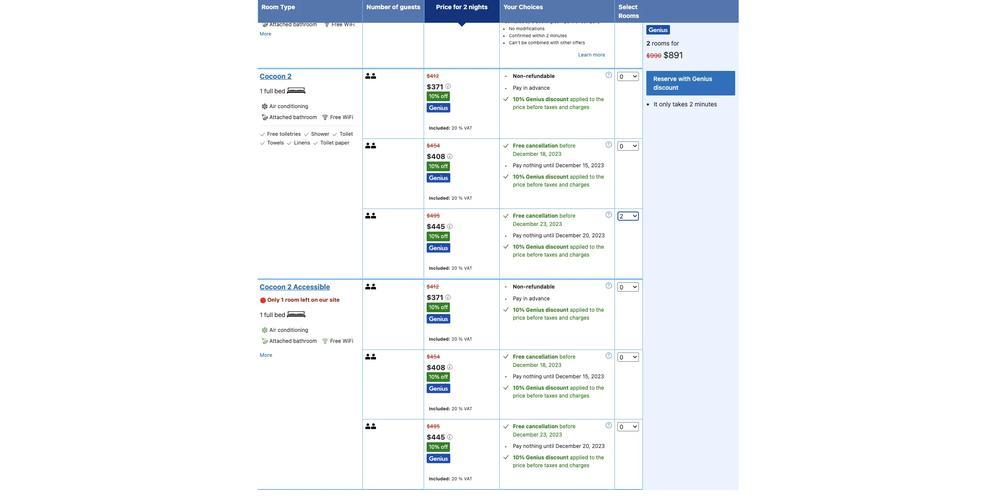 Task type: describe. For each thing, give the bounding box(es) containing it.
4 10% off. you're getting a reduced rate because this property is offering a discount.. element from the top
[[427, 302, 450, 312]]

3 price from the top
[[513, 251, 526, 258]]

4 % from the top
[[459, 336, 463, 341]]

1 pay from the top
[[513, 84, 522, 91]]

cancellation for pay nothing until december 15, 2023's more details on meals and payment options icon
[[526, 143, 558, 149]]

in for cocoon 2
[[524, 84, 528, 91]]

1 and from the top
[[559, 104, 569, 110]]

4 price from the top
[[513, 314, 526, 321]]

3 bathroom from the top
[[293, 338, 317, 344]]

company
[[581, 19, 601, 24]]

cocoon 2 accessible
[[260, 283, 330, 291]]

$371 for cocoon 2 accessible
[[427, 293, 445, 301]]

guests
[[400, 3, 421, 11]]

5 vat from the top
[[464, 406, 473, 411]]

10% off for fourth more details on meals and payment options image from the top
[[429, 444, 448, 450]]

toilet for toilet
[[340, 131, 353, 137]]

charges for fourth more details on meals and payment options image from the top
[[570, 462, 590, 469]]

2 more details on meals and payment options image from the top
[[606, 282, 612, 289]]

• for 1st more details on meals and payment options image from the top
[[505, 233, 507, 239]]

paper
[[335, 139, 350, 146]]

3 off from the top
[[441, 233, 448, 239]]

number
[[367, 3, 391, 11]]

1 18, from the top
[[540, 151, 547, 157]]

3 applied from the top
[[570, 244, 589, 250]]

4 more details on meals and payment options image from the top
[[606, 422, 612, 428]]

10% off for 3rd more details on meals and payment options image from the top
[[429, 374, 448, 380]]

cocoon for cocoon 2
[[260, 72, 286, 80]]

rooms
[[652, 40, 670, 47]]

1 % from the top
[[459, 125, 463, 131]]

partner
[[505, 8, 523, 14]]

charges for pay in advance's more details on meals and payment options icon
[[570, 104, 590, 110]]

1 air from the top
[[270, 10, 276, 17]]

2 1 full bed from the top
[[260, 311, 287, 318]]

6 applied from the top
[[570, 454, 589, 461]]

23, for fourth more details on meals and payment options image from the top
[[540, 432, 548, 438]]

6 vat from the top
[[464, 476, 473, 481]]

1 vertical spatial wifi
[[343, 114, 353, 121]]

modifications
[[517, 26, 545, 31]]

3 vat from the top
[[464, 265, 473, 271]]

your choices
[[504, 3, 543, 11]]

included: for 10% off. you're getting a reduced rate because this property is offering a discount.. element corresponding to 3rd more details on meals and payment options image from the top
[[429, 406, 451, 411]]

genius inside the reserve with genius discount
[[693, 75, 713, 82]]

$495 for 1st more details on meals and payment options image from the top
[[427, 212, 440, 219]]

2 applied from the top
[[570, 174, 589, 180]]

2 full from the top
[[264, 311, 273, 318]]

2 inside no modifications confirmed within 2 minutes can't be combined with other offers
[[547, 33, 549, 38]]

1 off from the top
[[441, 93, 448, 100]]

3 attached from the top
[[270, 338, 292, 344]]

20, for fourth more details on meals and payment options image from the top
[[583, 443, 591, 449]]

toiletries
[[280, 131, 301, 137]]

1 applied to the price before taxes and charges from the top
[[513, 96, 605, 110]]

2 included: 20 % vat from the top
[[429, 195, 473, 201]]

learn
[[579, 52, 592, 57]]

taxes for 1st more details on meals and payment options image from the top
[[545, 251, 558, 258]]

non-refundable for cocoon 2 accessible
[[513, 283, 555, 290]]

3 the from the top
[[597, 244, 605, 250]]

1 more from the top
[[260, 31, 272, 36]]

non- for cocoon 2 accessible
[[513, 283, 526, 290]]

2 attached from the top
[[270, 114, 292, 121]]

learn more link
[[579, 50, 606, 59]]

10% genius discount for 1st more details on meals and payment options image from the top
[[513, 244, 569, 250]]

genius for 3rd more details on meals and payment options image from the top
[[526, 384, 545, 391]]

3 and from the top
[[559, 251, 569, 258]]

booking.com
[[536, 19, 563, 24]]

1 before december 18, 2023 from the top
[[513, 143, 576, 157]]

4 off from the top
[[441, 304, 448, 310]]

refundable for cocoon 2 accessible
[[526, 283, 555, 290]]

2 before december 18, 2023 from the top
[[513, 353, 576, 368]]

6 the from the top
[[597, 454, 605, 461]]

1 more details on meals and payment options image from the top
[[606, 212, 612, 218]]

reserve with genius discount button
[[647, 71, 736, 96]]

more details on meals and payment options image for pay in advance
[[606, 72, 612, 78]]

1 vertical spatial for
[[672, 40, 680, 47]]

2 the from the top
[[597, 174, 605, 180]]

left
[[301, 296, 310, 303]]

5 • from the top
[[505, 283, 507, 290]]

4 the from the top
[[597, 307, 605, 313]]

2 conditioning from the top
[[278, 103, 308, 110]]

with inside no modifications confirmed within 2 minutes can't be combined with other offers
[[550, 40, 559, 45]]

cocoon 2
[[260, 72, 292, 80]]

1 • from the top
[[505, 73, 507, 79]]

within
[[533, 33, 545, 38]]

5 pay from the top
[[513, 373, 522, 380]]

2 free cancellation from the top
[[513, 212, 558, 219]]

$445 for fourth more details on meals and payment options image from the top
[[427, 433, 447, 441]]

takes
[[673, 100, 688, 108]]

10% off for 1st more details on meals and payment options image from the top
[[429, 233, 448, 239]]

3 free cancellation from the top
[[513, 353, 558, 360]]

until for 3rd more details on meals and payment options image from the top
[[544, 373, 555, 380]]

2 vat from the top
[[464, 195, 473, 201]]

1 pay nothing until december 15, 2023 from the top
[[513, 162, 605, 169]]

6 20 from the top
[[452, 476, 458, 481]]

3 more details on meals and payment options image from the top
[[606, 352, 612, 358]]

10% off for pay nothing until december 15, 2023's more details on meals and payment options icon
[[429, 163, 448, 170]]

$412 for cocoon 2
[[427, 73, 439, 79]]

10% off. you're getting a reduced rate because this property is offering a discount.. element for pay nothing until december 15, 2023's more details on meals and payment options icon
[[427, 162, 450, 171]]

your
[[504, 3, 518, 11]]

our
[[319, 296, 328, 303]]

type
[[280, 3, 295, 11]]

1 vat from the top
[[464, 125, 473, 131]]

choices
[[519, 3, 543, 11]]

% for 1st more details on meals and payment options image from the top
[[459, 265, 463, 271]]

1 attached bathroom from the top
[[270, 21, 317, 27]]

nights
[[469, 3, 488, 11]]

partner
[[565, 19, 580, 24]]

2 pay from the top
[[513, 162, 522, 169]]

$990 $891
[[647, 50, 684, 60]]

5 20 from the top
[[452, 406, 458, 411]]

2 18, from the top
[[540, 362, 547, 368]]

3 attached bathroom from the top
[[270, 338, 317, 344]]

• for pay nothing until december 15, 2023's more details on meals and payment options icon
[[505, 163, 507, 169]]

it only takes 2 minutes
[[654, 100, 718, 108]]

10% off. you're getting a reduced rate because this property is offering a discount.. element for 1st more details on meals and payment options image from the top
[[427, 232, 450, 241]]

discount for second more details on meals and payment options image from the top
[[546, 307, 569, 313]]

1 free cancellation from the top
[[513, 143, 558, 149]]

1 10% off from the top
[[429, 93, 448, 100]]

5 and from the top
[[559, 392, 569, 399]]

1 1 full bed from the top
[[260, 87, 287, 94]]

no
[[509, 26, 515, 31]]

other
[[561, 40, 572, 45]]

a
[[532, 19, 535, 24]]

price
[[436, 3, 452, 11]]

taxes for pay in advance's more details on meals and payment options icon
[[545, 104, 558, 110]]

learn more
[[579, 52, 606, 57]]

refundable for cocoon 2
[[526, 73, 555, 79]]

reserve with genius discount
[[654, 75, 713, 91]]

cancellation for fourth more details on meals and payment options image from the top
[[526, 423, 558, 430]]

in for cocoon 2 accessible
[[524, 295, 528, 302]]

1 air conditioning from the top
[[270, 10, 308, 17]]

price for 2 nights
[[436, 3, 488, 11]]

until for pay nothing until december 15, 2023's more details on meals and payment options icon
[[544, 162, 555, 169]]

discount for pay in advance's more details on meals and payment options icon
[[546, 96, 569, 102]]

$454 for 10% off. you're getting a reduced rate because this property is offering a discount.. element related to pay nothing until december 15, 2023's more details on meals and payment options icon
[[427, 143, 440, 149]]

2 attached bathroom from the top
[[270, 114, 317, 121]]

shower
[[311, 131, 330, 137]]

1 20 from the top
[[452, 125, 458, 131]]

discount for 1st more details on meals and payment options image from the top
[[546, 244, 569, 250]]

$412 for cocoon 2 accessible
[[427, 283, 439, 290]]

included: for 10% off. you're getting a reduced rate because this property is offering a discount.. element associated with fourth more details on meals and payment options image from the top
[[429, 476, 451, 481]]

4 pay from the top
[[513, 295, 522, 302]]

3 conditioning from the top
[[278, 327, 308, 333]]

room
[[285, 296, 299, 303]]

4 and from the top
[[559, 314, 569, 321]]

2 vertical spatial 1
[[260, 311, 263, 318]]

facilitated
[[503, 19, 525, 24]]

2 bed from the top
[[275, 311, 285, 318]]

only
[[267, 296, 280, 303]]

site
[[330, 296, 340, 303]]

discount for fourth more details on meals and payment options image from the top
[[546, 454, 569, 461]]

no modifications confirmed within 2 minutes can't be combined with other offers
[[509, 26, 585, 45]]

confirmed
[[509, 33, 531, 38]]

2 20 from the top
[[452, 195, 458, 201]]

1 bathroom from the top
[[293, 21, 317, 27]]

2 $408 from the top
[[427, 363, 447, 371]]

5 the from the top
[[597, 384, 605, 391]]

1 applied from the top
[[570, 96, 589, 102]]

6 pay from the top
[[513, 443, 522, 449]]

1 included: 20 % vat from the top
[[429, 125, 473, 131]]

20, for 1st more details on meals and payment options image from the top
[[583, 232, 591, 239]]

room type
[[262, 3, 295, 11]]

pay in advance for cocoon 2 accessible
[[513, 295, 550, 302]]

4 20 from the top
[[452, 336, 458, 341]]

to for 3rd more details on meals and payment options image from the top
[[590, 384, 595, 391]]

6 and from the top
[[559, 462, 569, 469]]

$891
[[664, 50, 684, 60]]

select
[[619, 3, 638, 11]]

6 price from the top
[[513, 462, 526, 469]]

6 off from the top
[[441, 444, 448, 450]]

toilet for toilet paper
[[321, 139, 334, 146]]

charges for second more details on meals and payment options image from the top
[[570, 314, 590, 321]]



Task type: locate. For each thing, give the bounding box(es) containing it.
18,
[[540, 151, 547, 157], [540, 362, 547, 368]]

10% off
[[429, 93, 448, 100], [429, 163, 448, 170], [429, 233, 448, 239], [429, 304, 448, 310], [429, 374, 448, 380], [429, 444, 448, 450]]

0 vertical spatial 15,
[[583, 162, 590, 169]]

minutes up other
[[551, 33, 567, 38]]

taxes
[[545, 104, 558, 110], [545, 182, 558, 188], [545, 251, 558, 258], [545, 314, 558, 321], [545, 392, 558, 399], [545, 462, 558, 469]]

0 vertical spatial wifi
[[344, 21, 355, 27]]

1 the from the top
[[597, 96, 605, 102]]

2 air conditioning from the top
[[270, 103, 308, 110]]

2 15, from the top
[[583, 373, 590, 380]]

0 vertical spatial air
[[270, 10, 276, 17]]

for
[[453, 3, 462, 11], [672, 40, 680, 47]]

0 vertical spatial minutes
[[551, 33, 567, 38]]

applied to the price before taxes and charges for fourth more details on meals and payment options image from the top
[[513, 454, 605, 469]]

december
[[513, 151, 539, 157], [556, 162, 582, 169], [513, 221, 539, 227], [556, 232, 582, 239], [513, 362, 539, 368], [556, 373, 582, 380], [513, 432, 539, 438], [556, 443, 582, 449]]

bathroom down the type on the top left
[[293, 21, 317, 27]]

accessible
[[294, 283, 330, 291]]

0 vertical spatial pay nothing until december 20, 2023
[[513, 232, 605, 239]]

free cancellation
[[513, 143, 558, 149], [513, 212, 558, 219], [513, 353, 558, 360], [513, 423, 558, 430]]

0 vertical spatial more details on meals and payment options image
[[606, 72, 612, 78]]

1 vertical spatial attached bathroom
[[270, 114, 317, 121]]

before december 23, 2023 for 1st more details on meals and payment options image from the top
[[513, 212, 576, 227]]

0 vertical spatial $495
[[427, 212, 440, 219]]

air up free toiletries
[[270, 103, 276, 110]]

1 vertical spatial $371
[[427, 293, 445, 301]]

minutes inside no modifications confirmed within 2 minutes can't be combined with other offers
[[551, 33, 567, 38]]

0 vertical spatial 18,
[[540, 151, 547, 157]]

occupancy image
[[371, 73, 377, 79], [371, 213, 377, 219], [366, 354, 371, 359], [371, 354, 377, 359]]

for right price
[[453, 3, 462, 11]]

0 vertical spatial $371
[[427, 83, 445, 90]]

• for second more details on meals and payment options image from the top
[[505, 295, 507, 302]]

for up $891 at the top right of page
[[672, 40, 680, 47]]

4 applied from the top
[[570, 307, 589, 313]]

1 vertical spatial bathroom
[[293, 114, 317, 121]]

with inside the reserve with genius discount
[[679, 75, 691, 82]]

15, for 3rd more details on meals and payment options image from the top
[[583, 373, 590, 380]]

1 horizontal spatial for
[[672, 40, 680, 47]]

nothing for 1st more details on meals and payment options image from the top
[[524, 232, 542, 239]]

0 vertical spatial bathroom
[[293, 21, 317, 27]]

offers
[[573, 40, 585, 45]]

2 vertical spatial attached bathroom
[[270, 338, 317, 344]]

1 vertical spatial pay nothing until december 20, 2023
[[513, 443, 605, 449]]

2 more details on meals and payment options image from the top
[[606, 142, 612, 148]]

2 vertical spatial wifi
[[343, 338, 353, 344]]

3 until from the top
[[544, 373, 555, 380]]

more details on meals and payment options image
[[606, 72, 612, 78], [606, 142, 612, 148]]

0 vertical spatial 20,
[[583, 232, 591, 239]]

nothing for 3rd more details on meals and payment options image from the top
[[524, 373, 542, 380]]

0 vertical spatial $408
[[427, 152, 447, 160]]

refundable
[[526, 73, 555, 79], [526, 283, 555, 290]]

1 vertical spatial free wifi
[[330, 114, 353, 121]]

1 vertical spatial $445
[[427, 433, 447, 441]]

2 rooms for
[[647, 40, 680, 47]]

1 full bed down cocoon 2
[[260, 87, 287, 94]]

included: for 10% off. you're getting a reduced rate because this property is offering a discount.. element related to pay nothing until december 15, 2023's more details on meals and payment options icon
[[429, 195, 451, 201]]

6 applied to the price before taxes and charges from the top
[[513, 454, 605, 469]]

non-refundable
[[513, 73, 555, 79], [513, 283, 555, 290]]

1 10% off. you're getting a reduced rate because this property is offering a discount.. element from the top
[[427, 92, 450, 101]]

• for 3rd more details on meals and payment options image from the top
[[505, 373, 507, 380]]

2 $445 from the top
[[427, 433, 447, 441]]

before december 23, 2023
[[513, 212, 576, 227], [513, 423, 576, 438]]

1 vertical spatial $408
[[427, 363, 447, 371]]

0 vertical spatial non-
[[513, 73, 526, 79]]

1 advance from the top
[[529, 84, 550, 91]]

1 cancellation from the top
[[526, 143, 558, 149]]

rooms
[[619, 12, 640, 19]]

$495 for fourth more details on meals and payment options image from the top
[[427, 423, 440, 430]]

3 applied to the price before taxes and charges from the top
[[513, 244, 605, 258]]

genius for 1st more details on meals and payment options image from the top
[[526, 244, 545, 250]]

included: 20 % vat
[[429, 125, 473, 131], [429, 195, 473, 201], [429, 265, 473, 271], [429, 336, 473, 341], [429, 406, 473, 411], [429, 476, 473, 481]]

genius for second more details on meals and payment options image from the top
[[526, 307, 545, 313]]

bed
[[275, 87, 285, 94], [275, 311, 285, 318]]

included: for 1st more details on meals and payment options image from the top 10% off. you're getting a reduced rate because this property is offering a discount.. element
[[429, 265, 451, 271]]

full down only
[[264, 311, 273, 318]]

2 advance from the top
[[529, 295, 550, 302]]

1 vertical spatial with
[[679, 75, 691, 82]]

before
[[527, 104, 543, 110], [560, 143, 576, 149], [527, 182, 543, 188], [560, 212, 576, 219], [527, 251, 543, 258], [527, 314, 543, 321], [560, 353, 576, 360], [527, 392, 543, 399], [560, 423, 576, 430], [527, 462, 543, 469]]

2 10% off. you're getting a reduced rate because this property is offering a discount.. element from the top
[[427, 162, 450, 171]]

0 vertical spatial bed
[[275, 87, 285, 94]]

air up more link at the left of page
[[270, 327, 276, 333]]

3 included: 20 % vat from the top
[[429, 265, 473, 271]]

2 and from the top
[[559, 182, 569, 188]]

more link
[[260, 351, 272, 360]]

1 vertical spatial 23,
[[540, 432, 548, 438]]

2 more from the top
[[260, 352, 272, 358]]

1 vertical spatial more details on meals and payment options image
[[606, 142, 612, 148]]

1 price from the top
[[513, 104, 526, 110]]

10% off. you're getting a reduced rate because this property is offering a discount.. element for fourth more details on meals and payment options image from the top
[[427, 442, 450, 452]]

0 vertical spatial $454
[[427, 143, 440, 149]]

% for pay nothing until december 15, 2023's more details on meals and payment options icon
[[459, 195, 463, 201]]

1 attached from the top
[[270, 21, 292, 27]]

0 vertical spatial cocoon
[[260, 72, 286, 80]]

cocoon
[[260, 72, 286, 80], [260, 283, 286, 291]]

0 vertical spatial 1 full bed
[[260, 87, 287, 94]]

0 vertical spatial more
[[260, 31, 272, 36]]

cocoon 2 link
[[260, 72, 358, 80]]

included: for 6th 10% off. you're getting a reduced rate because this property is offering a discount.. element from the bottom of the page
[[429, 125, 451, 131]]

included:
[[429, 125, 451, 131], [429, 195, 451, 201], [429, 265, 451, 271], [429, 336, 451, 341], [429, 406, 451, 411], [429, 476, 451, 481]]

• for pay in advance's more details on meals and payment options icon
[[505, 85, 507, 91]]

free toiletries
[[267, 131, 301, 137]]

0 vertical spatial pay nothing until december 15, 2023
[[513, 162, 605, 169]]

3 10% off from the top
[[429, 233, 448, 239]]

more
[[594, 52, 606, 57]]

5 charges from the top
[[570, 392, 590, 399]]

0 vertical spatial for
[[453, 3, 462, 11]]

to
[[590, 96, 595, 102], [590, 174, 595, 180], [590, 244, 595, 250], [590, 307, 595, 313], [590, 384, 595, 391], [590, 454, 595, 461]]

applied to the price before taxes and charges for 3rd more details on meals and payment options image from the top
[[513, 384, 605, 399]]

5 included: from the top
[[429, 406, 451, 411]]

genius for pay in advance's more details on meals and payment options icon
[[526, 96, 545, 102]]

1 horizontal spatial minutes
[[695, 100, 718, 108]]

1 cocoon from the top
[[260, 72, 286, 80]]

3 pay from the top
[[513, 232, 522, 239]]

1 charges from the top
[[570, 104, 590, 110]]

nothing for fourth more details on meals and payment options image from the top
[[524, 443, 542, 449]]

10% off. you're getting a reduced rate because this property is offering a discount.. element
[[427, 92, 450, 101], [427, 162, 450, 171], [427, 232, 450, 241], [427, 302, 450, 312], [427, 372, 450, 382], [427, 442, 450, 452]]

charges for 3rd more details on meals and payment options image from the top
[[570, 392, 590, 399]]

pay
[[513, 84, 522, 91], [513, 162, 522, 169], [513, 232, 522, 239], [513, 295, 522, 302], [513, 373, 522, 380], [513, 443, 522, 449]]

2 vertical spatial conditioning
[[278, 327, 308, 333]]

0 vertical spatial full
[[264, 87, 273, 94]]

6 10% off from the top
[[429, 444, 448, 450]]

until for 1st more details on meals and payment options image from the top
[[544, 232, 555, 239]]

partner offer facilitated by a booking.com partner company
[[503, 8, 601, 24]]

attached bathroom
[[270, 21, 317, 27], [270, 114, 317, 121], [270, 338, 317, 344]]

vat
[[464, 125, 473, 131], [464, 195, 473, 201], [464, 265, 473, 271], [464, 336, 473, 341], [464, 406, 473, 411], [464, 476, 473, 481]]

• for fourth more details on meals and payment options image from the top
[[505, 443, 507, 450]]

genius
[[693, 75, 713, 82], [526, 96, 545, 102], [526, 174, 545, 180], [526, 244, 545, 250], [526, 307, 545, 313], [526, 384, 545, 391], [526, 454, 545, 461]]

non-refundable for cocoon 2
[[513, 73, 555, 79]]

cancellation for 3rd more details on meals and payment options image from the top
[[526, 353, 558, 360]]

with left other
[[550, 40, 559, 45]]

more
[[260, 31, 272, 36], [260, 352, 272, 358]]

in
[[524, 84, 528, 91], [524, 295, 528, 302]]

6 taxes from the top
[[545, 462, 558, 469]]

charges for 1st more details on meals and payment options image from the top
[[570, 251, 590, 258]]

number of guests
[[367, 3, 421, 11]]

1 full from the top
[[264, 87, 273, 94]]

1 bed from the top
[[275, 87, 285, 94]]

1 vertical spatial air conditioning
[[270, 103, 308, 110]]

attached up free toiletries
[[270, 114, 292, 121]]

% for 3rd more details on meals and payment options image from the top
[[459, 406, 463, 411]]

1 $371 from the top
[[427, 83, 445, 90]]

taxes for 3rd more details on meals and payment options image from the top
[[545, 392, 558, 399]]

air
[[270, 10, 276, 17], [270, 103, 276, 110], [270, 327, 276, 333]]

1 vertical spatial non-refundable
[[513, 283, 555, 290]]

4 free cancellation from the top
[[513, 423, 558, 430]]

to for fourth more details on meals and payment options image from the top
[[590, 454, 595, 461]]

5 price from the top
[[513, 392, 526, 399]]

minutes
[[551, 33, 567, 38], [695, 100, 718, 108]]

air left the type on the top left
[[270, 10, 276, 17]]

5 off from the top
[[441, 374, 448, 380]]

taxes for pay nothing until december 15, 2023's more details on meals and payment options icon
[[545, 182, 558, 188]]

8 • from the top
[[505, 443, 507, 450]]

3 20 from the top
[[452, 265, 458, 271]]

0 vertical spatial with
[[550, 40, 559, 45]]

until
[[544, 162, 555, 169], [544, 232, 555, 239], [544, 373, 555, 380], [544, 443, 555, 449]]

0 vertical spatial attached bathroom
[[270, 21, 317, 27]]

6 charges from the top
[[570, 462, 590, 469]]

6 % from the top
[[459, 476, 463, 481]]

0 vertical spatial $412
[[427, 73, 439, 79]]

0 vertical spatial refundable
[[526, 73, 555, 79]]

0 vertical spatial pay in advance
[[513, 84, 550, 91]]

attached
[[270, 21, 292, 27], [270, 114, 292, 121], [270, 338, 292, 344]]

10% genius discount for second more details on meals and payment options image from the top
[[513, 307, 569, 313]]

toilet down shower at top
[[321, 139, 334, 146]]

1 vertical spatial more
[[260, 352, 272, 358]]

until for fourth more details on meals and payment options image from the top
[[544, 443, 555, 449]]

1 $495 from the top
[[427, 212, 440, 219]]

discount for pay nothing until december 15, 2023's more details on meals and payment options icon
[[546, 174, 569, 180]]

room
[[262, 3, 279, 11]]

more details on meals and payment options image for pay nothing until december 15, 2023
[[606, 142, 612, 148]]

minutes down the "reserve with genius discount" button
[[695, 100, 718, 108]]

only
[[660, 100, 671, 108]]

$454 for 10% off. you're getting a reduced rate because this property is offering a discount.. element corresponding to 3rd more details on meals and payment options image from the top
[[427, 353, 440, 360]]

$371 for cocoon 2
[[427, 83, 445, 90]]

cancellation for 1st more details on meals and payment options image from the top
[[526, 212, 558, 219]]

bathroom up 'toiletries'
[[293, 114, 317, 121]]

$495
[[427, 212, 440, 219], [427, 423, 440, 430]]

2 vertical spatial attached
[[270, 338, 292, 344]]

0 horizontal spatial with
[[550, 40, 559, 45]]

5 applied from the top
[[570, 384, 589, 391]]

1 vertical spatial $454
[[427, 353, 440, 360]]

2 included: from the top
[[429, 195, 451, 201]]

advance for cocoon 2
[[529, 84, 550, 91]]

2 $454 from the top
[[427, 353, 440, 360]]

$445 for 1st more details on meals and payment options image from the top
[[427, 222, 447, 230]]

0 horizontal spatial minutes
[[551, 33, 567, 38]]

1 more details on meals and payment options image from the top
[[606, 72, 612, 78]]

applied to the price before taxes and charges for second more details on meals and payment options image from the top
[[513, 307, 605, 321]]

1 vertical spatial pay nothing until december 15, 2023
[[513, 373, 605, 380]]

10% genius discount for 3rd more details on meals and payment options image from the top
[[513, 384, 569, 391]]

1 conditioning from the top
[[278, 10, 308, 17]]

1 vertical spatial attached
[[270, 114, 292, 121]]

attached bathroom up 'toiletries'
[[270, 114, 317, 121]]

it
[[654, 100, 658, 108]]

attached down 'room type'
[[270, 21, 292, 27]]

1 full bed down only
[[260, 311, 287, 318]]

10% genius discount for pay nothing until december 15, 2023's more details on meals and payment options icon
[[513, 174, 569, 180]]

1 $445 from the top
[[427, 222, 447, 230]]

pay in advance for cocoon 2
[[513, 84, 550, 91]]

discount for 3rd more details on meals and payment options image from the top
[[546, 384, 569, 391]]

toilet paper
[[321, 139, 350, 146]]

non- for cocoon 2
[[513, 73, 526, 79]]

4 10% genius discount from the top
[[513, 307, 569, 313]]

advance
[[529, 84, 550, 91], [529, 295, 550, 302]]

1 vertical spatial 1
[[281, 296, 284, 303]]

0 vertical spatial attached
[[270, 21, 292, 27]]

applied
[[570, 96, 589, 102], [570, 174, 589, 180], [570, 244, 589, 250], [570, 307, 589, 313], [570, 384, 589, 391], [570, 454, 589, 461]]

advance for cocoon 2 accessible
[[529, 295, 550, 302]]

attached up more link at the left of page
[[270, 338, 292, 344]]

4 included: 20 % vat from the top
[[429, 336, 473, 341]]

0 vertical spatial free wifi
[[332, 21, 355, 27]]

cancellation
[[526, 143, 558, 149], [526, 212, 558, 219], [526, 353, 558, 360], [526, 423, 558, 430]]

1 vertical spatial cocoon
[[260, 283, 286, 291]]

3 nothing from the top
[[524, 373, 542, 380]]

15, for pay nothing until december 15, 2023's more details on meals and payment options icon
[[583, 162, 590, 169]]

1 down cocoon 2
[[260, 87, 263, 94]]

2 20, from the top
[[583, 443, 591, 449]]

3 air from the top
[[270, 327, 276, 333]]

be
[[522, 40, 527, 45]]

0 vertical spatial 1
[[260, 87, 263, 94]]

1 vertical spatial 18,
[[540, 362, 547, 368]]

1 vertical spatial conditioning
[[278, 103, 308, 110]]

4 until from the top
[[544, 443, 555, 449]]

$412
[[427, 73, 439, 79], [427, 283, 439, 290]]

bed down only
[[275, 311, 285, 318]]

1 vertical spatial $495
[[427, 423, 440, 430]]

5 10% off from the top
[[429, 374, 448, 380]]

0 horizontal spatial for
[[453, 3, 462, 11]]

by
[[526, 19, 531, 24]]

1 taxes from the top
[[545, 104, 558, 110]]

combined
[[528, 40, 549, 45]]

toilet up paper
[[340, 131, 353, 137]]

to for second more details on meals and payment options image from the top
[[590, 307, 595, 313]]

charges for pay nothing until december 15, 2023's more details on meals and payment options icon
[[570, 182, 590, 188]]

attached bathroom down the type on the top left
[[270, 21, 317, 27]]

2 pay nothing until december 15, 2023 from the top
[[513, 373, 605, 380]]

%
[[459, 125, 463, 131], [459, 195, 463, 201], [459, 265, 463, 271], [459, 336, 463, 341], [459, 406, 463, 411], [459, 476, 463, 481]]

10% genius discount for fourth more details on meals and payment options image from the top
[[513, 454, 569, 461]]

5 10% off. you're getting a reduced rate because this property is offering a discount.. element from the top
[[427, 372, 450, 382]]

the
[[597, 96, 605, 102], [597, 174, 605, 180], [597, 244, 605, 250], [597, 307, 605, 313], [597, 384, 605, 391], [597, 454, 605, 461]]

free wifi
[[332, 21, 355, 27], [330, 114, 353, 121], [330, 338, 353, 344]]

offer
[[525, 8, 536, 14]]

taxes for second more details on meals and payment options image from the top
[[545, 314, 558, 321]]

1 right only
[[281, 296, 284, 303]]

0 vertical spatial non-refundable
[[513, 73, 555, 79]]

0 horizontal spatial toilet
[[321, 139, 334, 146]]

6 10% genius discount from the top
[[513, 454, 569, 461]]

only 1 room left on our site
[[267, 296, 340, 303]]

off
[[441, 93, 448, 100], [441, 163, 448, 170], [441, 233, 448, 239], [441, 304, 448, 310], [441, 374, 448, 380], [441, 444, 448, 450]]

1 vertical spatial toilet
[[321, 139, 334, 146]]

of
[[392, 3, 399, 11]]

1 vertical spatial 20,
[[583, 443, 591, 449]]

included: for 4th 10% off. you're getting a reduced rate because this property is offering a discount.. element from the top of the page
[[429, 336, 451, 341]]

0 vertical spatial $445
[[427, 222, 447, 230]]

2 vertical spatial bathroom
[[293, 338, 317, 344]]

2 vertical spatial free wifi
[[330, 338, 353, 344]]

3 included: from the top
[[429, 265, 451, 271]]

1 refundable from the top
[[526, 73, 555, 79]]

1 included: from the top
[[429, 125, 451, 131]]

0 vertical spatial before december 18, 2023
[[513, 143, 576, 157]]

2 price from the top
[[513, 182, 526, 188]]

6 included: 20 % vat from the top
[[429, 476, 473, 481]]

cocoon for cocoon 2 accessible
[[260, 283, 286, 291]]

0 vertical spatial advance
[[529, 84, 550, 91]]

to for pay nothing until december 15, 2023's more details on meals and payment options icon
[[590, 174, 595, 180]]

0 vertical spatial in
[[524, 84, 528, 91]]

cocoon 2 accessible link
[[260, 282, 358, 291]]

full down cocoon 2
[[264, 87, 273, 94]]

occupancy image
[[366, 73, 371, 79], [366, 143, 371, 149], [371, 143, 377, 149], [366, 213, 371, 219], [366, 284, 371, 289], [371, 284, 377, 289], [366, 424, 371, 429], [371, 424, 377, 429]]

0 vertical spatial toilet
[[340, 131, 353, 137]]

1 vertical spatial before december 18, 2023
[[513, 353, 576, 368]]

2 off from the top
[[441, 163, 448, 170]]

23,
[[540, 221, 548, 227], [540, 432, 548, 438]]

4 10% off from the top
[[429, 304, 448, 310]]

0 vertical spatial before december 23, 2023
[[513, 212, 576, 227]]

1 vertical spatial refundable
[[526, 283, 555, 290]]

1 vertical spatial bed
[[275, 311, 285, 318]]

1 vertical spatial 15,
[[583, 373, 590, 380]]

with right reserve
[[679, 75, 691, 82]]

discount inside the reserve with genius discount
[[654, 84, 679, 91]]

10% genius discount for pay in advance's more details on meals and payment options icon
[[513, 96, 569, 102]]

1 vertical spatial in
[[524, 295, 528, 302]]

2 vertical spatial air
[[270, 327, 276, 333]]

2 non- from the top
[[513, 283, 526, 290]]

genius for pay nothing until december 15, 2023's more details on meals and payment options icon
[[526, 174, 545, 180]]

free
[[332, 21, 343, 27], [330, 114, 341, 121], [267, 131, 278, 137], [513, 143, 525, 149], [513, 212, 525, 219], [330, 338, 341, 344], [513, 353, 525, 360], [513, 423, 525, 430]]

10% off. you're getting a reduced rate because this property is offering a discount.. element for 3rd more details on meals and payment options image from the top
[[427, 372, 450, 382]]

$445
[[427, 222, 447, 230], [427, 433, 447, 441]]

before december 23, 2023 for fourth more details on meals and payment options image from the top
[[513, 423, 576, 438]]

1 $408 from the top
[[427, 152, 447, 160]]

nothing
[[524, 162, 542, 169], [524, 232, 542, 239], [524, 373, 542, 380], [524, 443, 542, 449]]

on
[[311, 296, 318, 303]]

bed down cocoon 2
[[275, 87, 285, 94]]

15,
[[583, 162, 590, 169], [583, 373, 590, 380]]

select rooms
[[619, 3, 640, 19]]

1 horizontal spatial with
[[679, 75, 691, 82]]

to for pay in advance's more details on meals and payment options icon
[[590, 96, 595, 102]]

1 vertical spatial $412
[[427, 283, 439, 290]]

towels
[[267, 139, 284, 146]]

5 included: 20 % vat from the top
[[429, 406, 473, 411]]

genius for fourth more details on meals and payment options image from the top
[[526, 454, 545, 461]]

1 vertical spatial air
[[270, 103, 276, 110]]

0 vertical spatial 23,
[[540, 221, 548, 227]]

4 applied to the price before taxes and charges from the top
[[513, 307, 605, 321]]

nothing for pay nothing until december 15, 2023's more details on meals and payment options icon
[[524, 162, 542, 169]]

applied to the price before taxes and charges
[[513, 96, 605, 110], [513, 174, 605, 188], [513, 244, 605, 258], [513, 307, 605, 321], [513, 384, 605, 399], [513, 454, 605, 469]]

1 vertical spatial advance
[[529, 295, 550, 302]]

1 vertical spatial full
[[264, 311, 273, 318]]

2 pay nothing until december 20, 2023 from the top
[[513, 443, 605, 449]]

1 vertical spatial pay in advance
[[513, 295, 550, 302]]

5 % from the top
[[459, 406, 463, 411]]

2 air from the top
[[270, 103, 276, 110]]

1 vertical spatial non-
[[513, 283, 526, 290]]

3 taxes from the top
[[545, 251, 558, 258]]

0 vertical spatial air conditioning
[[270, 10, 308, 17]]

pay nothing until december 20, 2023 for 1st more details on meals and payment options image from the top
[[513, 232, 605, 239]]

full
[[264, 87, 273, 94], [264, 311, 273, 318]]

1 vertical spatial minutes
[[695, 100, 718, 108]]

bathroom down left
[[293, 338, 317, 344]]

linens
[[294, 139, 310, 146]]

pay in advance
[[513, 84, 550, 91], [513, 295, 550, 302]]

1 up more link at the left of page
[[260, 311, 263, 318]]

1 vertical spatial 1 full bed
[[260, 311, 287, 318]]

discount
[[654, 84, 679, 91], [546, 96, 569, 102], [546, 174, 569, 180], [546, 244, 569, 250], [546, 307, 569, 313], [546, 384, 569, 391], [546, 454, 569, 461]]

attached bathroom up more link at the left of page
[[270, 338, 317, 344]]

can't
[[509, 40, 521, 45]]

pay nothing until december 20, 2023 for fourth more details on meals and payment options image from the top
[[513, 443, 605, 449]]

1 20, from the top
[[583, 232, 591, 239]]

2 applied to the price before taxes and charges from the top
[[513, 174, 605, 188]]

reserve
[[654, 75, 677, 82]]

2023
[[549, 151, 562, 157], [592, 162, 605, 169], [550, 221, 563, 227], [592, 232, 605, 239], [549, 362, 562, 368], [592, 373, 605, 380], [550, 432, 563, 438], [592, 443, 605, 449]]

0 vertical spatial conditioning
[[278, 10, 308, 17]]

2 $412 from the top
[[427, 283, 439, 290]]

1 $412 from the top
[[427, 73, 439, 79]]

4 included: from the top
[[429, 336, 451, 341]]

$990
[[647, 52, 662, 59]]

3 air conditioning from the top
[[270, 327, 308, 333]]

20
[[452, 125, 458, 131], [452, 195, 458, 201], [452, 265, 458, 271], [452, 336, 458, 341], [452, 406, 458, 411], [452, 476, 458, 481]]

3 to from the top
[[590, 244, 595, 250]]

more details on meals and payment options image
[[606, 212, 612, 218], [606, 282, 612, 289], [606, 352, 612, 358], [606, 422, 612, 428]]

4 vat from the top
[[464, 336, 473, 341]]

2 vertical spatial air conditioning
[[270, 327, 308, 333]]

taxes for fourth more details on meals and payment options image from the top
[[545, 462, 558, 469]]

to for 1st more details on meals and payment options image from the top
[[590, 244, 595, 250]]

1 vertical spatial before december 23, 2023
[[513, 423, 576, 438]]

% for fourth more details on meals and payment options image from the top
[[459, 476, 463, 481]]

1 horizontal spatial toilet
[[340, 131, 353, 137]]

$408
[[427, 152, 447, 160], [427, 363, 447, 371]]



Task type: vqa. For each thing, say whether or not it's contained in the screenshot.
Barceloneta Beach (5) at the bottom
no



